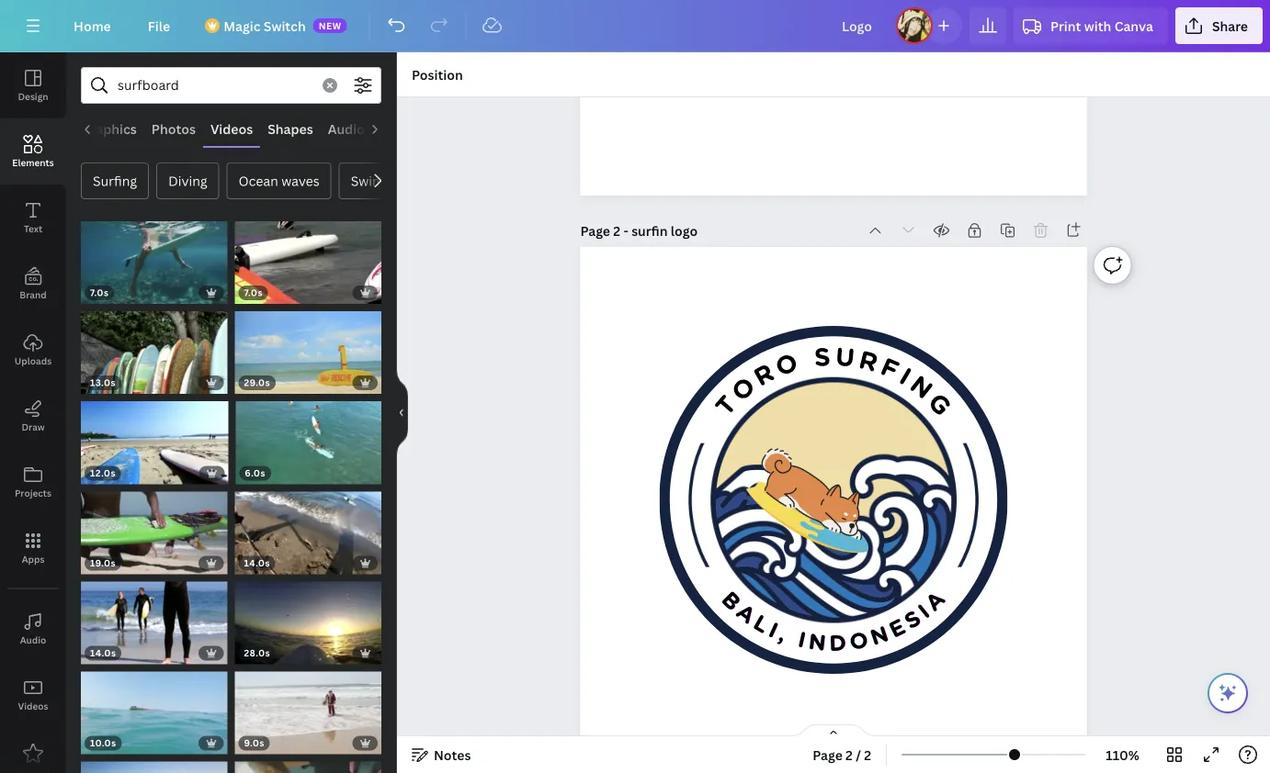 Task type: vqa. For each thing, say whether or not it's contained in the screenshot.
Page for Page 2 / 2
yes



Task type: locate. For each thing, give the bounding box(es) containing it.
hide image
[[396, 369, 408, 457]]

1 horizontal spatial 2
[[846, 747, 853, 764]]

magic switch
[[224, 17, 306, 34]]

2 horizontal spatial 2
[[864, 747, 871, 764]]

page for page 2 / 2
[[813, 747, 843, 764]]

i
[[894, 362, 917, 392], [913, 600, 935, 625], [765, 618, 783, 645], [796, 627, 809, 655]]

7.0s group down diving
[[81, 210, 227, 304]]

i inside the i n d o n e
[[796, 627, 809, 655]]

7.0s group down waves
[[235, 210, 381, 304]]

0 horizontal spatial audio
[[20, 634, 46, 647]]

0 vertical spatial audio
[[327, 120, 364, 137]]

r o
[[749, 348, 802, 393]]

videos
[[210, 120, 252, 137], [18, 700, 48, 713]]

1 horizontal spatial videos
[[210, 120, 252, 137]]

0 vertical spatial videos button
[[203, 111, 260, 146]]

28.0s
[[244, 648, 270, 660]]

design button
[[0, 52, 66, 119]]

group
[[81, 751, 227, 774], [235, 751, 381, 774]]

0 horizontal spatial 14.0s group
[[81, 571, 227, 665]]

audio
[[327, 120, 364, 137], [20, 634, 46, 647]]

14.0s
[[244, 557, 270, 570], [90, 648, 116, 660]]

photos
[[151, 120, 195, 137]]

0 horizontal spatial page
[[580, 222, 610, 240]]

r inside r o
[[749, 358, 779, 393]]

shapes button
[[260, 111, 320, 146]]

2 group from the left
[[235, 751, 381, 774]]

7.0s
[[90, 287, 109, 299], [244, 287, 263, 299]]

ocean waves
[[239, 172, 320, 190]]

i right the e
[[913, 600, 935, 625]]

14.0s group down 6.0s
[[235, 481, 381, 575]]

swimming
[[351, 172, 414, 190]]

audio button right shapes on the top left of page
[[320, 111, 372, 146]]

0 horizontal spatial group
[[81, 751, 227, 774]]

elements
[[12, 156, 54, 169]]

s inside s u r f
[[813, 342, 832, 374]]

2 left /
[[846, 747, 853, 764]]

apps button
[[0, 516, 66, 582]]

14.0s group
[[235, 481, 381, 575], [81, 571, 227, 665]]

audio button
[[320, 111, 372, 146], [0, 597, 66, 663]]

i inside 'i ,'
[[765, 618, 783, 645]]

2
[[613, 222, 621, 240], [846, 747, 853, 764], [864, 747, 871, 764]]

1 horizontal spatial 7.0s group
[[235, 210, 381, 304]]

print with canva
[[1051, 17, 1153, 34]]

1 horizontal spatial audio button
[[320, 111, 372, 146]]

1 vertical spatial s
[[900, 606, 926, 636]]

a
[[920, 587, 951, 618], [731, 599, 761, 630]]

1 vertical spatial 14.0s
[[90, 648, 116, 660]]

0 vertical spatial 14.0s
[[244, 557, 270, 570]]

diving button
[[156, 163, 219, 199]]

group down 9.0s
[[235, 751, 381, 774]]

1 vertical spatial videos button
[[0, 663, 66, 729]]

0 horizontal spatial 7.0s
[[90, 287, 109, 299]]

1 group from the left
[[81, 751, 227, 774]]

page inside button
[[813, 747, 843, 764]]

0 horizontal spatial 2
[[613, 222, 621, 240]]

2 for -
[[613, 222, 621, 240]]

1 horizontal spatial s
[[900, 606, 926, 636]]

s
[[813, 342, 832, 374], [900, 606, 926, 636]]

s right the d at right
[[900, 606, 926, 636]]

2 7.0s from the left
[[244, 287, 263, 299]]

i ,
[[765, 618, 791, 649]]

audio down apps
[[20, 634, 46, 647]]

share button
[[1175, 7, 1263, 44]]

surfing button
[[81, 163, 149, 199]]

text button
[[0, 185, 66, 251]]

show pages image
[[790, 724, 878, 739]]

1 horizontal spatial audio
[[327, 120, 364, 137]]

graphics
[[80, 120, 136, 137]]

r
[[856, 345, 881, 379], [749, 358, 779, 393]]

1 vertical spatial audio button
[[0, 597, 66, 663]]

Search elements search field
[[118, 68, 312, 103]]

videos inside side panel tab list
[[18, 700, 48, 713]]

0 vertical spatial page
[[580, 222, 610, 240]]

a right the e
[[920, 587, 951, 618]]

i n d o n e
[[796, 614, 910, 658]]

0 horizontal spatial r
[[749, 358, 779, 393]]

13.0s
[[90, 377, 116, 389]]

audio button down apps
[[0, 597, 66, 663]]

i left the d at right
[[765, 618, 783, 645]]

canva
[[1115, 17, 1153, 34]]

i left g
[[894, 362, 917, 392]]

u
[[835, 342, 856, 374]]

page 2 / 2 button
[[805, 741, 879, 770]]

1 vertical spatial audio
[[20, 634, 46, 647]]

draw
[[22, 421, 45, 433]]

Page title text field
[[632, 222, 700, 240]]

1 7.0s from the left
[[90, 287, 109, 299]]

diving
[[168, 172, 207, 190]]

r inside s u r f
[[856, 345, 881, 379]]

0 vertical spatial s
[[813, 342, 832, 374]]

n right the d at right
[[867, 621, 892, 652]]

Design title text field
[[827, 7, 889, 44]]

14.0s group down 19.0s
[[81, 571, 227, 665]]

file
[[148, 17, 170, 34]]

1 horizontal spatial group
[[235, 751, 381, 774]]

page left -
[[580, 222, 610, 240]]

6.0s
[[245, 467, 266, 480]]

videos button
[[203, 111, 260, 146], [0, 663, 66, 729]]

1 horizontal spatial r
[[856, 345, 881, 379]]

frames
[[379, 120, 425, 137]]

2 horizontal spatial o
[[848, 627, 871, 657]]

page for page 2 -
[[580, 222, 610, 240]]

1 horizontal spatial videos button
[[203, 111, 260, 146]]

0 horizontal spatial 14.0s
[[90, 648, 116, 660]]

7.0s right brand
[[90, 287, 109, 299]]

9.0s
[[244, 738, 265, 750]]

a left 'i ,'
[[731, 599, 761, 630]]

s left u
[[813, 342, 832, 374]]

ocean waves button
[[227, 163, 332, 199]]

audio right shapes on the top left of page
[[327, 120, 364, 137]]

o
[[772, 348, 802, 383], [725, 371, 761, 408], [848, 627, 871, 657]]

notes button
[[404, 741, 478, 770]]

waves
[[282, 172, 320, 190]]

i right ,
[[796, 627, 809, 655]]

1 horizontal spatial o
[[772, 348, 802, 383]]

draw button
[[0, 383, 66, 449]]

elements button
[[0, 119, 66, 185]]

7.0s up 29.0s group
[[244, 287, 263, 299]]

0 horizontal spatial videos
[[18, 700, 48, 713]]

1 horizontal spatial page
[[813, 747, 843, 764]]

o inside r o
[[772, 348, 802, 383]]

110% button
[[1093, 741, 1153, 770]]

group down 10.0s
[[81, 751, 227, 774]]

n
[[904, 370, 939, 406], [867, 621, 892, 652], [807, 629, 828, 658]]

0 horizontal spatial n
[[807, 629, 828, 658]]

n left the d at right
[[807, 629, 828, 658]]

file button
[[133, 7, 185, 44]]

2 right /
[[864, 747, 871, 764]]

29.0s group
[[235, 301, 381, 394]]

1 horizontal spatial 7.0s
[[244, 287, 263, 299]]

s for s u r f
[[813, 342, 832, 374]]

page down "show pages" image
[[813, 747, 843, 764]]

2 for /
[[846, 747, 853, 764]]

0 horizontal spatial 7.0s group
[[81, 210, 227, 304]]

14.0s up 10.0s group at the bottom left of the page
[[90, 648, 116, 660]]

7.0s group
[[81, 210, 227, 304], [235, 210, 381, 304]]

page
[[580, 222, 610, 240], [813, 747, 843, 764]]

14.0s up "28.0s" group
[[244, 557, 270, 570]]

1 vertical spatial page
[[813, 747, 843, 764]]

n right f
[[904, 370, 939, 406]]

2 left -
[[613, 222, 621, 240]]

l
[[749, 610, 774, 640]]

photos button
[[144, 111, 203, 146]]

brand
[[20, 289, 47, 301]]

,
[[776, 622, 791, 649]]

1 vertical spatial videos
[[18, 700, 48, 713]]

r right t in the right of the page
[[749, 358, 779, 393]]

brand button
[[0, 251, 66, 317]]

r right u
[[856, 345, 881, 379]]

0 horizontal spatial s
[[813, 342, 832, 374]]

1 horizontal spatial 14.0s
[[244, 557, 270, 570]]



Task type: describe. For each thing, give the bounding box(es) containing it.
shapes
[[267, 120, 313, 137]]

14.0s for the 14.0s group to the left
[[90, 648, 116, 660]]

-
[[624, 222, 629, 240]]

ocean
[[239, 172, 278, 190]]

12.0s group
[[81, 391, 228, 485]]

home
[[74, 17, 111, 34]]

text
[[24, 222, 42, 235]]

page 2 / 2
[[813, 747, 871, 764]]

circle icon image
[[689, 356, 979, 646]]

0 vertical spatial audio button
[[320, 111, 372, 146]]

projects
[[15, 487, 51, 500]]

29.0s
[[244, 377, 270, 389]]

1 horizontal spatial a
[[920, 587, 951, 618]]

1 horizontal spatial n
[[867, 621, 892, 652]]

o inside the i n d o n e
[[848, 627, 871, 657]]

e
[[885, 614, 910, 645]]

design
[[18, 90, 48, 102]]

print with canva button
[[1014, 7, 1168, 44]]

2 horizontal spatial n
[[904, 370, 939, 406]]

share
[[1212, 17, 1248, 34]]

0 horizontal spatial audio button
[[0, 597, 66, 663]]

graphics button
[[73, 111, 144, 146]]

1 7.0s group from the left
[[81, 210, 227, 304]]

b
[[717, 587, 747, 617]]

28.0s group
[[235, 571, 381, 665]]

12.0s
[[90, 467, 116, 480]]

7.0s for 1st 7.0s group
[[90, 287, 109, 299]]

home link
[[59, 7, 126, 44]]

2 7.0s group from the left
[[235, 210, 381, 304]]

1 horizontal spatial 14.0s group
[[235, 481, 381, 575]]

apps
[[22, 553, 44, 566]]

6.0s group
[[236, 391, 381, 485]]

/
[[856, 747, 861, 764]]

14.0s for rightmost the 14.0s group
[[244, 557, 270, 570]]

19.0s group
[[81, 481, 227, 575]]

9.0s group
[[235, 661, 381, 755]]

main menu bar
[[0, 0, 1270, 52]]

0 horizontal spatial o
[[725, 371, 761, 408]]

surfing
[[93, 172, 137, 190]]

notes
[[434, 747, 471, 764]]

canva assistant image
[[1217, 683, 1239, 705]]

19.0s
[[90, 557, 116, 570]]

g
[[922, 388, 958, 423]]

0 horizontal spatial a
[[731, 599, 761, 630]]

d
[[829, 631, 847, 658]]

7.0s for 2nd 7.0s group from left
[[244, 287, 263, 299]]

t
[[709, 390, 743, 423]]

audio inside side panel tab list
[[20, 634, 46, 647]]

new
[[319, 19, 342, 32]]

switch
[[264, 17, 306, 34]]

frames button
[[372, 111, 432, 146]]

side panel tab list
[[0, 52, 66, 774]]

uploads
[[15, 355, 52, 367]]

position button
[[404, 60, 470, 89]]

with
[[1084, 17, 1111, 34]]

13.0s group
[[81, 301, 227, 394]]

print
[[1051, 17, 1081, 34]]

projects button
[[0, 449, 66, 516]]

s for s
[[900, 606, 926, 636]]

f
[[876, 352, 904, 386]]

0 vertical spatial videos
[[210, 120, 252, 137]]

uploads button
[[0, 317, 66, 383]]

110%
[[1106, 747, 1139, 764]]

swimming button
[[339, 163, 426, 199]]

page 2 -
[[580, 222, 632, 240]]

10.0s
[[90, 738, 116, 750]]

magic
[[224, 17, 261, 34]]

0 horizontal spatial videos button
[[0, 663, 66, 729]]

position
[[412, 66, 463, 83]]

10.0s group
[[81, 661, 227, 755]]

s u r f
[[813, 342, 904, 386]]



